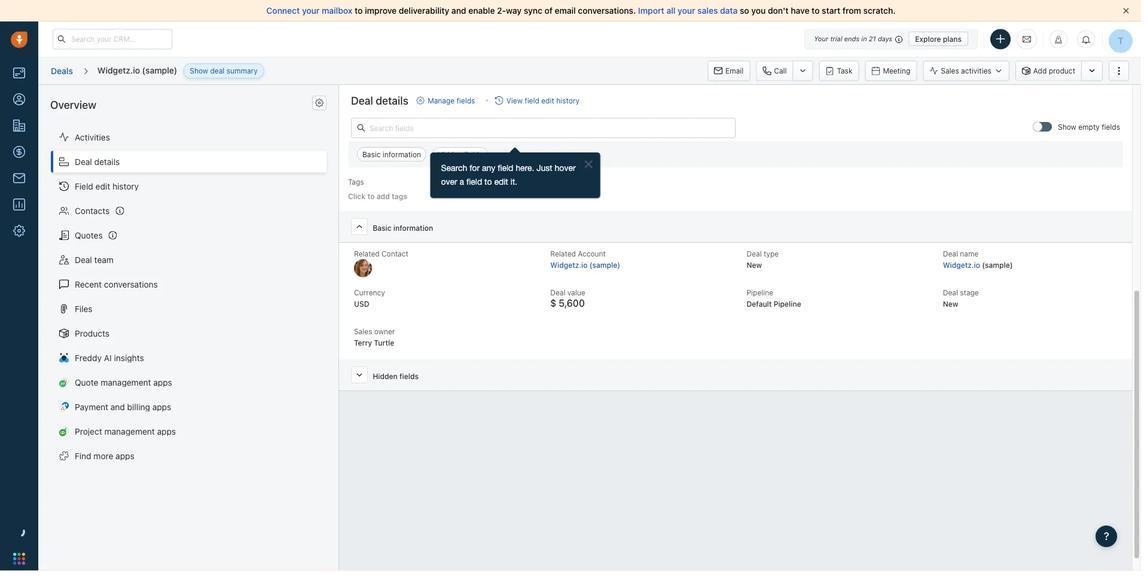 Task type: vqa. For each thing, say whether or not it's contained in the screenshot.
Wi
no



Task type: describe. For each thing, give the bounding box(es) containing it.
0 vertical spatial information
[[383, 150, 421, 159]]

edit inside view field edit history link
[[542, 96, 554, 105]]

improve
[[365, 6, 397, 16]]

apps for quote management apps
[[153, 377, 172, 387]]

sales
[[698, 6, 718, 16]]

email button
[[708, 61, 750, 81]]

all
[[667, 6, 676, 16]]

management for project
[[104, 426, 155, 436]]

deal value $ 5,600
[[551, 289, 585, 309]]

apps right billing
[[152, 402, 171, 412]]

pipeline default pipeline
[[747, 289, 801, 308]]

show empty fields
[[1058, 123, 1120, 131]]

freshworks switcher image
[[13, 553, 25, 565]]

freddy
[[75, 353, 102, 363]]

1 vertical spatial and
[[111, 402, 125, 412]]

insights
[[114, 353, 144, 363]]

related contact
[[354, 250, 409, 258]]

currency
[[354, 289, 385, 297]]

stage
[[960, 289, 979, 297]]

1 vertical spatial information
[[394, 224, 433, 233]]

quote management apps
[[75, 377, 172, 387]]

0 horizontal spatial to
[[355, 6, 363, 16]]

recent
[[75, 279, 102, 289]]

sync
[[524, 6, 542, 16]]

apps for project management apps
[[157, 426, 176, 436]]

days
[[878, 35, 893, 43]]

related account widgetz.io (sample)
[[551, 250, 620, 269]]

contact
[[382, 250, 409, 258]]

view field edit history link
[[495, 95, 580, 106]]

deal up field
[[75, 157, 92, 167]]

view
[[507, 96, 523, 105]]

1 vertical spatial deal details
[[75, 157, 120, 167]]

deal team
[[75, 255, 114, 265]]

management for quote
[[101, 377, 151, 387]]

sales owner terry turtle
[[354, 328, 395, 347]]

freddy ai insights
[[75, 353, 144, 363]]

deals link
[[50, 61, 74, 80]]

team
[[94, 255, 114, 265]]

1 vertical spatial hidden
[[373, 373, 398, 381]]

start
[[822, 6, 841, 16]]

meeting button
[[865, 61, 917, 81]]

widgetz.io (sample)
[[97, 65, 177, 75]]

import all your sales data link
[[638, 6, 740, 16]]

products
[[75, 328, 110, 338]]

(sample) for deal name widgetz.io (sample)
[[982, 261, 1013, 269]]

widgetz.io (sample) link
[[551, 261, 620, 269]]

type
[[764, 250, 779, 258]]

deals
[[51, 66, 73, 76]]

sales for sales activities
[[941, 67, 959, 75]]

deal stage new
[[943, 289, 979, 308]]

deal left team
[[75, 255, 92, 265]]

connect
[[266, 6, 300, 16]]

scratch.
[[864, 6, 896, 16]]

conversations
[[104, 279, 158, 289]]

project
[[75, 426, 102, 436]]

you
[[752, 6, 766, 16]]

email image
[[1023, 34, 1031, 44]]

0 vertical spatial deal details
[[351, 94, 408, 107]]

enable
[[469, 6, 495, 16]]

activities
[[75, 132, 110, 142]]

way
[[506, 6, 522, 16]]

0 horizontal spatial (sample)
[[142, 65, 177, 75]]

1 vertical spatial basic
[[373, 224, 392, 233]]

turtle
[[374, 339, 394, 347]]

payment
[[75, 402, 108, 412]]

explore plans
[[915, 35, 962, 43]]

$
[[551, 298, 556, 309]]

manage
[[428, 96, 455, 105]]

5,600
[[559, 298, 585, 309]]

so
[[740, 6, 749, 16]]

call button
[[756, 61, 793, 81]]

hotspot (open by clicking or pressing space/enter) alert dialog
[[429, 144, 602, 200]]

conversations.
[[578, 6, 636, 16]]

explore
[[915, 35, 941, 43]]

1 horizontal spatial hidden
[[438, 150, 462, 159]]

0 horizontal spatial history
[[112, 181, 139, 191]]

2 horizontal spatial to
[[812, 6, 820, 16]]

manage fields
[[428, 96, 475, 105]]

1 horizontal spatial hidden fields
[[438, 150, 483, 159]]

deal
[[210, 67, 225, 75]]

your trial ends in 21 days
[[814, 35, 893, 43]]

0 horizontal spatial widgetz.io
[[97, 65, 140, 75]]

currency usd
[[354, 289, 385, 308]]

add product
[[1034, 67, 1076, 75]]

1 horizontal spatial and
[[452, 6, 466, 16]]

summary
[[227, 67, 258, 75]]

find more apps
[[75, 451, 134, 461]]

value
[[568, 289, 585, 297]]

21
[[869, 35, 876, 43]]

quote
[[75, 377, 98, 387]]

1 vertical spatial tags
[[392, 192, 407, 201]]

show for show deal summary
[[190, 67, 208, 75]]

your
[[814, 35, 829, 43]]

show deal summary
[[190, 67, 258, 75]]

usd
[[354, 300, 369, 308]]

ends
[[845, 35, 860, 43]]

new for deal type new
[[747, 261, 762, 269]]

0 horizontal spatial tags
[[348, 178, 364, 186]]

import
[[638, 6, 665, 16]]

payment and billing apps
[[75, 402, 171, 412]]

field
[[75, 181, 93, 191]]

deal name widgetz.io (sample)
[[943, 250, 1013, 269]]



Task type: locate. For each thing, give the bounding box(es) containing it.
default
[[747, 300, 772, 308]]

1 horizontal spatial new
[[943, 300, 959, 308]]

task button
[[819, 61, 859, 81]]

hidden fields down 'manage fields'
[[438, 150, 483, 159]]

related for related account widgetz.io (sample)
[[551, 250, 576, 258]]

deal left stage
[[943, 289, 958, 297]]

your left mailbox
[[302, 6, 320, 16]]

1 horizontal spatial edit
[[542, 96, 554, 105]]

recent conversations
[[75, 279, 158, 289]]

connect your mailbox link
[[266, 6, 355, 16]]

deal up 'widgetz.io' "link"
[[943, 250, 958, 258]]

details left manage
[[376, 94, 408, 107]]

0 horizontal spatial deal details
[[75, 157, 120, 167]]

0 vertical spatial and
[[452, 6, 466, 16]]

project management apps
[[75, 426, 176, 436]]

1 vertical spatial hidden fields
[[373, 373, 419, 381]]

hidden down 'manage fields'
[[438, 150, 462, 159]]

new for deal stage new
[[943, 300, 959, 308]]

deal up $
[[551, 289, 566, 297]]

(sample) inside deal name widgetz.io (sample)
[[982, 261, 1013, 269]]

click
[[348, 192, 366, 201]]

0 vertical spatial tags
[[348, 178, 364, 186]]

of
[[545, 6, 553, 16]]

0 horizontal spatial sales
[[354, 328, 372, 336]]

(sample) down account at the top of the page
[[590, 261, 620, 269]]

to left the add
[[368, 192, 375, 201]]

1 horizontal spatial show
[[1058, 123, 1077, 131]]

2 horizontal spatial (sample)
[[982, 261, 1013, 269]]

pipeline
[[747, 289, 774, 297], [774, 300, 801, 308]]

quotes
[[75, 230, 103, 240]]

1 horizontal spatial your
[[678, 6, 695, 16]]

have
[[791, 6, 810, 16]]

1 vertical spatial details
[[94, 157, 120, 167]]

and left billing
[[111, 402, 125, 412]]

1 horizontal spatial details
[[376, 94, 408, 107]]

1 vertical spatial sales
[[354, 328, 372, 336]]

sales for sales owner terry turtle
[[354, 328, 372, 336]]

terry
[[354, 339, 372, 347]]

from
[[843, 6, 861, 16]]

show left empty
[[1058, 123, 1077, 131]]

2 your from the left
[[678, 6, 695, 16]]

hidden fields down turtle
[[373, 373, 419, 381]]

widgetz.io for deal name widgetz.io (sample)
[[943, 261, 980, 269]]

0 horizontal spatial hidden
[[373, 373, 398, 381]]

tags right the add
[[392, 192, 407, 201]]

billing
[[127, 402, 150, 412]]

add product button
[[1016, 61, 1082, 81]]

view field edit history
[[507, 96, 580, 105]]

to
[[355, 6, 363, 16], [812, 6, 820, 16], [368, 192, 375, 201]]

related inside related account widgetz.io (sample)
[[551, 250, 576, 258]]

0 vertical spatial hidden fields
[[438, 150, 483, 159]]

0 horizontal spatial new
[[747, 261, 762, 269]]

information
[[383, 150, 421, 159], [394, 224, 433, 233]]

0 vertical spatial basic information
[[363, 150, 421, 159]]

widgetz.io down account at the top of the page
[[551, 261, 588, 269]]

widgetz.io link
[[943, 261, 980, 269]]

1 related from the left
[[354, 250, 380, 258]]

basic
[[363, 150, 381, 159], [373, 224, 392, 233]]

information up contact
[[394, 224, 433, 233]]

to left start
[[812, 6, 820, 16]]

0 vertical spatial history
[[556, 96, 580, 105]]

2 horizontal spatial widgetz.io
[[943, 261, 980, 269]]

0 vertical spatial edit
[[542, 96, 554, 105]]

1 vertical spatial new
[[943, 300, 959, 308]]

0 horizontal spatial show
[[190, 67, 208, 75]]

add
[[1034, 67, 1047, 75]]

task
[[837, 67, 853, 75]]

email
[[555, 6, 576, 16]]

0 horizontal spatial edit
[[96, 181, 110, 191]]

pipeline right default
[[774, 300, 801, 308]]

deal right mng settings icon
[[351, 94, 373, 107]]

to inside tags click to add tags
[[368, 192, 375, 201]]

name
[[960, 250, 979, 258]]

related up 'widgetz.io (sample)' link
[[551, 250, 576, 258]]

(sample) right 'widgetz.io' "link"
[[982, 261, 1013, 269]]

to right mailbox
[[355, 6, 363, 16]]

0 horizontal spatial your
[[302, 6, 320, 16]]

basic information up contact
[[373, 224, 433, 233]]

0 vertical spatial basic
[[363, 150, 381, 159]]

widgetz.io down name
[[943, 261, 980, 269]]

0 horizontal spatial and
[[111, 402, 125, 412]]

1 horizontal spatial to
[[368, 192, 375, 201]]

1 vertical spatial history
[[112, 181, 139, 191]]

widgetz.io inside related account widgetz.io (sample)
[[551, 261, 588, 269]]

tags up click
[[348, 178, 364, 186]]

(sample) inside related account widgetz.io (sample)
[[590, 261, 620, 269]]

connect your mailbox to improve deliverability and enable 2-way sync of email conversations. import all your sales data so you don't have to start from scratch.
[[266, 6, 896, 16]]

hidden fields
[[438, 150, 483, 159], [373, 373, 419, 381]]

sales
[[941, 67, 959, 75], [354, 328, 372, 336]]

1 horizontal spatial widgetz.io
[[551, 261, 588, 269]]

apps for find more apps
[[116, 451, 134, 461]]

1 vertical spatial show
[[1058, 123, 1077, 131]]

management up payment and billing apps
[[101, 377, 151, 387]]

deal inside deal name widgetz.io (sample)
[[943, 250, 958, 258]]

management down payment and billing apps
[[104, 426, 155, 436]]

details up field edit history on the left top
[[94, 157, 120, 167]]

deal
[[351, 94, 373, 107], [75, 157, 92, 167], [747, 250, 762, 258], [943, 250, 958, 258], [75, 255, 92, 265], [551, 289, 566, 297], [943, 289, 958, 297]]

0 vertical spatial pipeline
[[747, 289, 774, 297]]

0 vertical spatial details
[[376, 94, 408, 107]]

new inside deal type new
[[747, 261, 762, 269]]

field edit history
[[75, 181, 139, 191]]

field
[[525, 96, 540, 105]]

apps right more
[[116, 451, 134, 461]]

show left deal
[[190, 67, 208, 75]]

related for related contact
[[354, 250, 380, 258]]

ai
[[104, 353, 112, 363]]

manage fields link
[[417, 95, 475, 106]]

basic information up tags click to add tags
[[363, 150, 421, 159]]

1 vertical spatial pipeline
[[774, 300, 801, 308]]

1 horizontal spatial related
[[551, 250, 576, 258]]

mailbox
[[322, 6, 353, 16]]

account
[[578, 250, 606, 258]]

more
[[94, 451, 113, 461]]

0 vertical spatial show
[[190, 67, 208, 75]]

0 vertical spatial management
[[101, 377, 151, 387]]

contacts
[[75, 206, 110, 216]]

widgetz.io inside deal name widgetz.io (sample)
[[943, 261, 980, 269]]

overview
[[50, 98, 96, 111]]

and
[[452, 6, 466, 16], [111, 402, 125, 412]]

new inside "deal stage new"
[[943, 300, 959, 308]]

0 vertical spatial new
[[747, 261, 762, 269]]

and left "enable"
[[452, 6, 466, 16]]

activities
[[961, 67, 992, 75]]

basic up tags click to add tags
[[363, 150, 381, 159]]

1 horizontal spatial history
[[556, 96, 580, 105]]

apps up payment and billing apps
[[153, 377, 172, 387]]

history
[[556, 96, 580, 105], [112, 181, 139, 191]]

deal inside deal type new
[[747, 250, 762, 258]]

information up tags click to add tags
[[383, 150, 421, 159]]

0 horizontal spatial hidden fields
[[373, 373, 419, 381]]

pipeline up default
[[747, 289, 774, 297]]

meeting
[[883, 67, 911, 75]]

0 vertical spatial sales
[[941, 67, 959, 75]]

fields
[[457, 96, 475, 105], [1102, 123, 1120, 131], [464, 150, 483, 159], [400, 373, 419, 381]]

0 vertical spatial hidden
[[438, 150, 462, 159]]

related left contact
[[354, 250, 380, 258]]

close image
[[1123, 8, 1129, 14]]

files
[[75, 304, 92, 314]]

trial
[[831, 35, 843, 43]]

basic up related contact
[[373, 224, 392, 233]]

0 horizontal spatial details
[[94, 157, 120, 167]]

empty
[[1079, 123, 1100, 131]]

widgetz.io
[[97, 65, 140, 75], [551, 261, 588, 269], [943, 261, 980, 269]]

1 vertical spatial management
[[104, 426, 155, 436]]

show for show empty fields
[[1058, 123, 1077, 131]]

mng settings image
[[315, 99, 324, 107]]

related
[[354, 250, 380, 258], [551, 250, 576, 258]]

(sample) down the search your crm... text field
[[142, 65, 177, 75]]

don't
[[768, 6, 789, 16]]

basic information
[[363, 150, 421, 159], [373, 224, 433, 233]]

widgetz.io down the search your crm... text field
[[97, 65, 140, 75]]

new up pipeline default pipeline
[[747, 261, 762, 269]]

Search your CRM... text field
[[53, 29, 172, 49]]

1 horizontal spatial sales
[[941, 67, 959, 75]]

sales inside sales owner terry turtle
[[354, 328, 372, 336]]

call
[[774, 67, 787, 75]]

deliverability
[[399, 6, 449, 16]]

tags
[[348, 178, 364, 186], [392, 192, 407, 201]]

2-
[[497, 6, 506, 16]]

data
[[720, 6, 738, 16]]

deal inside "deal value $ 5,600"
[[551, 289, 566, 297]]

sales left activities
[[941, 67, 959, 75]]

1 horizontal spatial (sample)
[[590, 261, 620, 269]]

deal details
[[351, 94, 408, 107], [75, 157, 120, 167]]

deal inside "deal stage new"
[[943, 289, 958, 297]]

plans
[[943, 35, 962, 43]]

sales activities button
[[923, 61, 1016, 81], [923, 61, 1010, 81]]

1 horizontal spatial deal details
[[351, 94, 408, 107]]

0 horizontal spatial related
[[354, 250, 380, 258]]

Search fields text field
[[351, 118, 736, 138]]

apps down payment and billing apps
[[157, 426, 176, 436]]

1 your from the left
[[302, 6, 320, 16]]

deal left type
[[747, 250, 762, 258]]

your right "all"
[[678, 6, 695, 16]]

widgetz.io for related account widgetz.io (sample)
[[551, 261, 588, 269]]

in
[[862, 35, 867, 43]]

1 horizontal spatial tags
[[392, 192, 407, 201]]

your
[[302, 6, 320, 16], [678, 6, 695, 16]]

hidden down turtle
[[373, 373, 398, 381]]

(sample) for related account widgetz.io (sample)
[[590, 261, 620, 269]]

1 vertical spatial basic information
[[373, 224, 433, 233]]

2 related from the left
[[551, 250, 576, 258]]

deal type new
[[747, 250, 779, 269]]

new down 'widgetz.io' "link"
[[943, 300, 959, 308]]

new
[[747, 261, 762, 269], [943, 300, 959, 308]]

add
[[377, 192, 390, 201]]

sales up terry
[[354, 328, 372, 336]]

1 vertical spatial edit
[[96, 181, 110, 191]]



